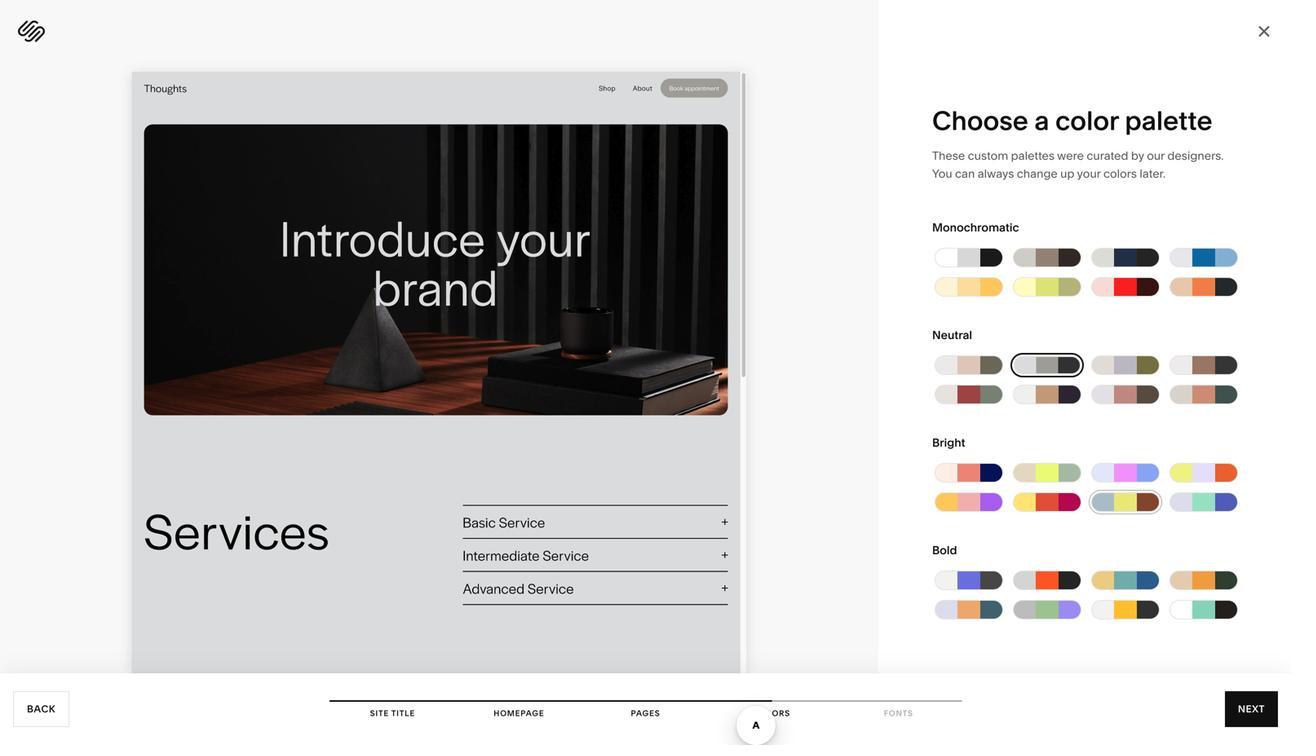 Task type: locate. For each thing, give the bounding box(es) containing it.
title
[[391, 709, 415, 719]]

later.
[[1140, 167, 1166, 181]]

fonts
[[884, 709, 914, 719]]

were
[[1058, 149, 1084, 163]]

these
[[933, 149, 966, 163]]

back button
[[13, 692, 69, 728]]

colors
[[754, 709, 791, 719]]

palette
[[1125, 105, 1213, 137]]

designers.
[[1168, 149, 1224, 163]]

our
[[1147, 149, 1165, 163]]

back
[[27, 704, 56, 716]]

next button
[[1226, 692, 1279, 728]]

choose
[[933, 105, 1029, 137]]

custom
[[968, 149, 1009, 163]]

pages
[[631, 709, 661, 719]]

palettes
[[1012, 149, 1055, 163]]

bold
[[933, 544, 958, 558]]

next
[[1239, 704, 1266, 716]]

a
[[1035, 105, 1050, 137]]

by
[[1132, 149, 1145, 163]]



Task type: vqa. For each thing, say whether or not it's contained in the screenshot.
the palette
yes



Task type: describe. For each thing, give the bounding box(es) containing it.
these custom palettes were curated by our designers. you can always change up your colors later.
[[933, 149, 1224, 181]]

always
[[978, 167, 1015, 181]]

can
[[956, 167, 975, 181]]

color
[[1056, 105, 1119, 137]]

site title
[[370, 709, 415, 719]]

choose a color palette
[[933, 105, 1213, 137]]

up
[[1061, 167, 1075, 181]]

homepage
[[494, 709, 545, 719]]

you
[[933, 167, 953, 181]]

site
[[370, 709, 389, 719]]

monochromatic
[[933, 221, 1020, 235]]

neutral
[[933, 328, 973, 342]]

curated
[[1087, 149, 1129, 163]]

your
[[1078, 167, 1101, 181]]

bright
[[933, 436, 966, 450]]

colors
[[1104, 167, 1138, 181]]

change
[[1017, 167, 1058, 181]]



